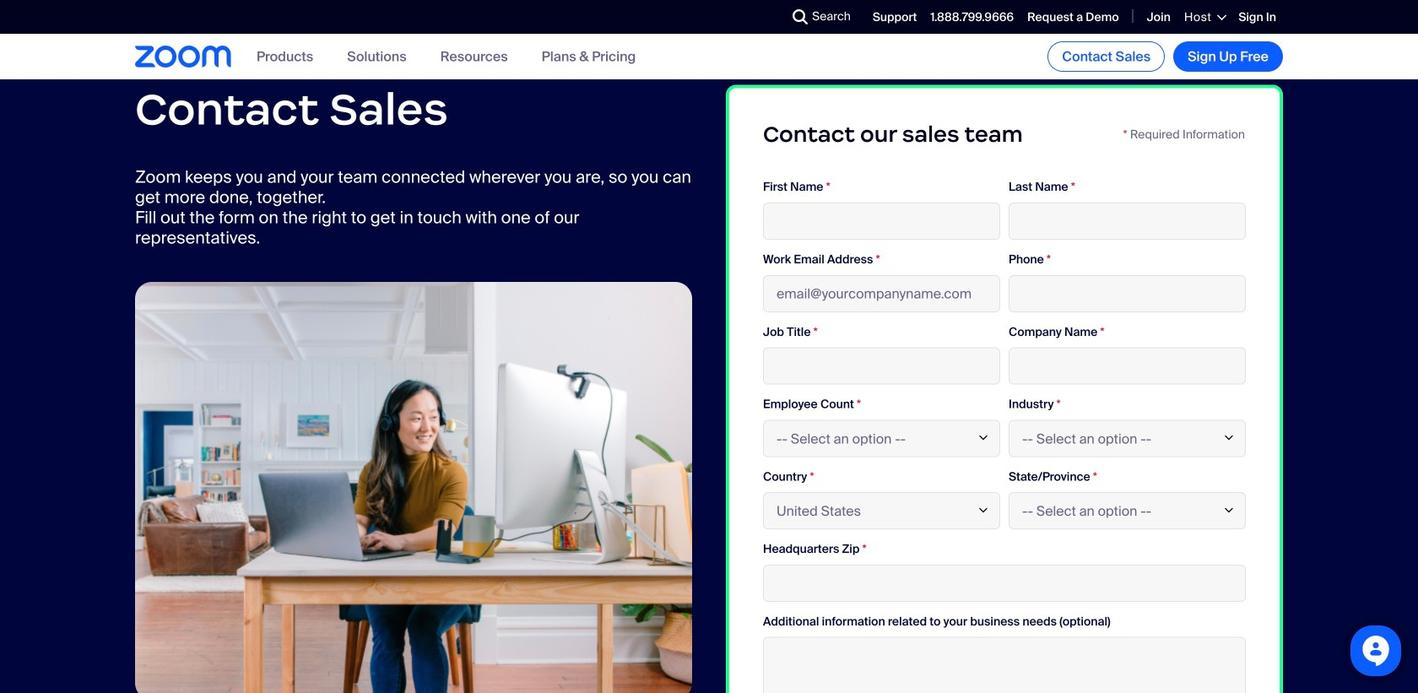Task type: locate. For each thing, give the bounding box(es) containing it.
search image
[[793, 9, 808, 24], [793, 9, 808, 24]]

None text field
[[763, 203, 1001, 240], [763, 637, 1246, 693], [763, 203, 1001, 240], [763, 637, 1246, 693]]

email@yourcompanyname.com text field
[[763, 275, 1001, 312]]

zoom logo image
[[135, 46, 231, 67]]

None text field
[[1009, 203, 1246, 240], [1009, 275, 1246, 312], [763, 348, 1001, 385], [1009, 348, 1246, 385], [763, 565, 1246, 602], [1009, 203, 1246, 240], [1009, 275, 1246, 312], [763, 348, 1001, 385], [1009, 348, 1246, 385], [763, 565, 1246, 602]]

None search field
[[731, 3, 797, 30]]



Task type: vqa. For each thing, say whether or not it's contained in the screenshot.
enable modern collaboration with chat, phone, whiteboard, and meetings in a single offering. at the left
no



Task type: describe. For each thing, give the bounding box(es) containing it.
customer service agent image
[[135, 282, 692, 693]]



